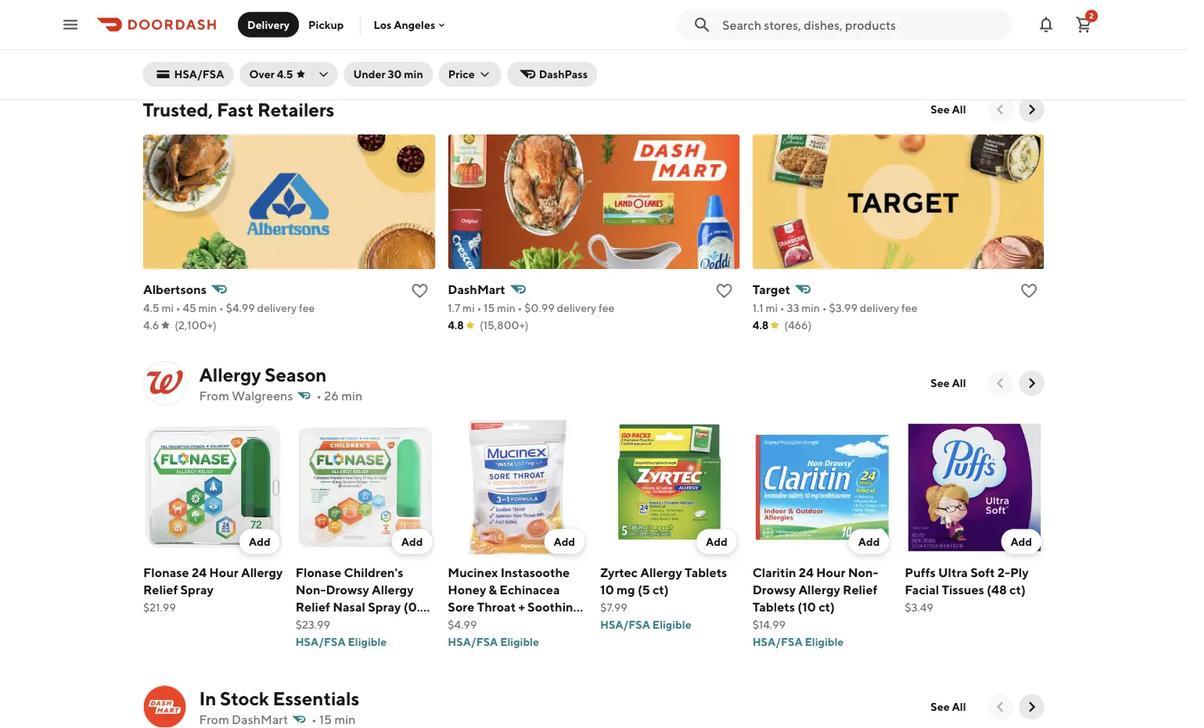 Task type: locate. For each thing, give the bounding box(es) containing it.
relief left facial
[[843, 582, 877, 597]]

delivery
[[247, 18, 290, 31]]

0 horizontal spatial dashmart
[[232, 713, 288, 728]]

1 4.8 from the left
[[448, 319, 464, 332]]

0 horizontal spatial click to add this store to your saved list image
[[410, 282, 429, 301]]

add for mucinex instasoothe honey & echinacea sore throat + soothing comfort drops (20 ct)
[[553, 535, 575, 548]]

2 see all from the top
[[931, 377, 966, 390]]

dashpass button
[[508, 62, 597, 87]]

ct) right (20
[[560, 617, 577, 632]]

$15.99 hsa/fsa eligible
[[143, 30, 234, 60]]

ct) right (10
[[818, 600, 835, 615]]

eligible inside $23.99 hsa/fsa eligible
[[348, 636, 386, 649]]

min inside button
[[404, 68, 423, 81]]

previous button of carousel image
[[993, 376, 1009, 391]]

1 delivery from the left
[[257, 302, 296, 315]]

1 horizontal spatial fee
[[598, 302, 614, 315]]

nasal
[[332, 600, 365, 615]]

tablets inside claritin 24 hour non- drowsy allergy relief tablets (10 ct) $14.99 hsa/fsa eligible
[[752, 600, 795, 615]]

dashmart
[[448, 282, 505, 297], [232, 713, 288, 728]]

flonase inside flonase 24 hour allergy relief spray $21.99
[[143, 565, 189, 580]]

• left $0.99
[[517, 302, 522, 315]]

non-
[[848, 565, 878, 580], [295, 582, 326, 597]]

add for flonase 24 hour allergy relief spray
[[249, 535, 270, 548]]

from down the in
[[199, 713, 229, 728]]

ply
[[1010, 565, 1029, 580]]

eligible inside $6.99 hsa/fsa eligible
[[805, 47, 844, 60]]

notification bell image
[[1037, 15, 1056, 34]]

2 vertical spatial next button of carousel image
[[1024, 700, 1040, 715]]

1 horizontal spatial spray
[[368, 600, 401, 615]]

0 vertical spatial see all
[[931, 103, 966, 116]]

all for in stock essentials
[[952, 701, 966, 714]]

0 horizontal spatial relief
[[143, 582, 177, 597]]

add for flonase children's non-drowsy allergy relief nasal spray (0.38 oz)
[[401, 535, 423, 548]]

3 all from the top
[[952, 701, 966, 714]]

delivery button
[[238, 12, 299, 37]]

mi right 1.7
[[462, 302, 474, 315]]

1 horizontal spatial drowsy
[[752, 582, 796, 597]]

1 horizontal spatial tablets
[[752, 600, 795, 615]]

1 horizontal spatial dashmart
[[448, 282, 505, 297]]

1 previous button of carousel image from the top
[[993, 102, 1009, 117]]

eligible inside zyrtec allergy tablets 10 mg (5 ct) $7.99 hsa/fsa eligible
[[652, 618, 691, 631]]

hsa/fsa inside claritin 24 hour non- drowsy allergy relief tablets (10 ct) $14.99 hsa/fsa eligible
[[752, 636, 802, 649]]

flonase for flonase children's non-drowsy allergy relief nasal spray (0.38 oz)
[[295, 565, 341, 580]]

24 inside claritin 24 hour non- drowsy allergy relief tablets (10 ct) $14.99 hsa/fsa eligible
[[799, 565, 813, 580]]

2 4.8 from the left
[[752, 319, 768, 332]]

next button of carousel image for allergy season
[[1024, 376, 1040, 391]]

ct) down 'ply'
[[1009, 582, 1026, 597]]

eligible inside claritin 24 hour non- drowsy allergy relief tablets (10 ct) $14.99 hsa/fsa eligible
[[805, 636, 844, 649]]

relief up $23.99
[[295, 600, 330, 615]]

33
[[787, 302, 799, 315]]

1 vertical spatial see all
[[931, 377, 966, 390]]

1 vertical spatial tablets
[[752, 600, 795, 615]]

1 vertical spatial 4.5
[[143, 302, 159, 315]]

from left walgreens
[[199, 389, 229, 403]]

next button of carousel image for in stock essentials
[[1024, 700, 1040, 715]]

1 horizontal spatial 24
[[799, 565, 813, 580]]

allergy inside zyrtec allergy tablets 10 mg (5 ct) $7.99 hsa/fsa eligible
[[640, 565, 682, 580]]

1 hour from the left
[[209, 565, 238, 580]]

flonase for flonase 24 hour allergy relief spray $21.99
[[143, 565, 189, 580]]

0 vertical spatial 4.5
[[277, 68, 293, 81]]

click to add this store to your saved list image
[[715, 282, 734, 301]]

$0.99
[[524, 302, 554, 315]]

2 24 from the left
[[799, 565, 813, 580]]

soft
[[970, 565, 995, 580]]

$3.99
[[829, 302, 857, 315]]

0 horizontal spatial non-
[[295, 582, 326, 597]]

0 vertical spatial non-
[[848, 565, 878, 580]]

2 vertical spatial see
[[931, 701, 950, 714]]

$4.99
[[226, 302, 255, 315], [448, 618, 477, 631]]

1 vertical spatial dashmart
[[232, 713, 288, 728]]

1 horizontal spatial flonase
[[295, 565, 341, 580]]

see for in stock essentials
[[931, 701, 950, 714]]

3 see all from the top
[[931, 701, 966, 714]]

15 up (15,800+)
[[483, 302, 495, 315]]

dashmart up 1.7
[[448, 282, 505, 297]]

drowsy up nasal
[[326, 582, 369, 597]]

2 fee from the left
[[598, 302, 614, 315]]

1 horizontal spatial 4.5
[[277, 68, 293, 81]]

1 vertical spatial from
[[199, 713, 229, 728]]

2 mi from the left
[[462, 302, 474, 315]]

2 button
[[1068, 9, 1100, 40]]

honey
[[448, 582, 486, 597]]

1 vertical spatial see
[[931, 377, 950, 390]]

0 horizontal spatial drowsy
[[326, 582, 369, 597]]

dashmart down stock
[[232, 713, 288, 728]]

6 add from the left
[[1010, 535, 1032, 548]]

zyrtec
[[600, 565, 638, 580]]

0 horizontal spatial 4.8
[[448, 319, 464, 332]]

non- left puffs on the right bottom of page
[[848, 565, 878, 580]]

2 horizontal spatial mi
[[765, 302, 778, 315]]

fee
[[299, 302, 315, 315], [598, 302, 614, 315], [901, 302, 917, 315]]

relief inside "flonase children's non-drowsy allergy relief nasal spray (0.38 oz)"
[[295, 600, 330, 615]]

essentials
[[273, 688, 359, 710]]

1 vertical spatial 15
[[319, 713, 332, 728]]

1 add from the left
[[249, 535, 270, 548]]

1 horizontal spatial delivery
[[557, 302, 596, 315]]

0 horizontal spatial delivery
[[257, 302, 296, 315]]

click to add this store to your saved list image for albertsons
[[410, 282, 429, 301]]

min
[[404, 68, 423, 81], [198, 302, 217, 315], [497, 302, 515, 315], [801, 302, 820, 315], [341, 389, 363, 403], [335, 713, 356, 728]]

2 vertical spatial see all
[[931, 701, 966, 714]]

1 horizontal spatial mi
[[462, 302, 474, 315]]

0 vertical spatial tablets
[[684, 565, 727, 580]]

allergy season
[[199, 364, 327, 386]]

2 see from the top
[[931, 377, 950, 390]]

$23.99
[[295, 618, 330, 631]]

3 see from the top
[[931, 701, 950, 714]]

24 inside flonase 24 hour allergy relief spray $21.99
[[191, 565, 206, 580]]

2 drowsy from the left
[[752, 582, 796, 597]]

over 4.5 button
[[240, 62, 338, 87]]

hour inside claritin 24 hour non- drowsy allergy relief tablets (10 ct) $14.99 hsa/fsa eligible
[[816, 565, 845, 580]]

$3.49
[[905, 601, 933, 614]]

spray inside flonase 24 hour allergy relief spray $21.99
[[180, 582, 213, 597]]

(2,100+)
[[174, 319, 216, 332]]

1 drowsy from the left
[[326, 582, 369, 597]]

1 horizontal spatial $4.99
[[448, 618, 477, 631]]

3 see all link from the top
[[922, 695, 976, 720]]

$4.99 right 45
[[226, 302, 255, 315]]

allergy inside flonase 24 hour allergy relief spray $21.99
[[241, 565, 282, 580]]

2-
[[997, 565, 1010, 580]]

mi
[[161, 302, 173, 315], [462, 302, 474, 315], [765, 302, 778, 315]]

in stock essentials
[[199, 688, 359, 710]]

2 from from the top
[[199, 713, 229, 728]]

0 horizontal spatial 24
[[191, 565, 206, 580]]

1 all from the top
[[952, 103, 966, 116]]

0 vertical spatial $4.99
[[226, 302, 255, 315]]

min right 45
[[198, 302, 217, 315]]

1 vertical spatial all
[[952, 377, 966, 390]]

see all for in stock essentials
[[931, 701, 966, 714]]

previous button of carousel image
[[993, 102, 1009, 117], [993, 700, 1009, 715]]

see for allergy season
[[931, 377, 950, 390]]

add button
[[239, 530, 280, 555], [239, 530, 280, 555], [392, 530, 432, 555], [392, 530, 432, 555], [544, 530, 584, 555], [544, 530, 584, 555], [696, 530, 737, 555], [696, 530, 737, 555], [849, 530, 889, 555], [849, 530, 889, 555], [1001, 530, 1041, 555], [1001, 530, 1041, 555]]

2 horizontal spatial relief
[[843, 582, 877, 597]]

• down the essentials
[[312, 713, 317, 728]]

1 mi from the left
[[161, 302, 173, 315]]

30
[[388, 68, 402, 81]]

$4.99 inside $4.99 hsa/fsa eligible
[[448, 618, 477, 631]]

trusted, fast retailers
[[143, 98, 334, 121]]

delivery for albertsons
[[257, 302, 296, 315]]

all
[[952, 103, 966, 116], [952, 377, 966, 390], [952, 701, 966, 714]]

relief up "$21.99"
[[143, 582, 177, 597]]

1 horizontal spatial 4.8
[[752, 319, 768, 332]]

tablets left claritin
[[684, 565, 727, 580]]

• left 45
[[175, 302, 180, 315]]

relief inside claritin 24 hour non- drowsy allergy relief tablets (10 ct) $14.99 hsa/fsa eligible
[[843, 582, 877, 597]]

4.5 mi • 45 min • $4.99 delivery fee
[[143, 302, 315, 315]]

2 horizontal spatial delivery
[[860, 302, 899, 315]]

mucinex
[[448, 565, 498, 580]]

click to add this store to your saved list image
[[410, 282, 429, 301], [1019, 282, 1038, 301]]

0 horizontal spatial tablets
[[684, 565, 727, 580]]

2 delivery from the left
[[557, 302, 596, 315]]

mi right 1.1
[[765, 302, 778, 315]]

eligible inside $15.99 hsa/fsa eligible
[[195, 47, 234, 60]]

4.8
[[448, 319, 464, 332], [752, 319, 768, 332]]

0 horizontal spatial 4.5
[[143, 302, 159, 315]]

flonase inside "flonase children's non-drowsy allergy relief nasal spray (0.38 oz)"
[[295, 565, 341, 580]]

hsa/fsa inside $4.99 hsa/fsa eligible
[[448, 636, 498, 649]]

1 see from the top
[[931, 103, 950, 116]]

0 vertical spatial spray
[[180, 582, 213, 597]]

hsa/fsa eligible
[[600, 47, 691, 60]]

1 horizontal spatial 15
[[483, 302, 495, 315]]

ct) right (5
[[652, 582, 669, 597]]

see all for allergy season
[[931, 377, 966, 390]]

fee right $0.99
[[598, 302, 614, 315]]

puffs
[[905, 565, 936, 580]]

children's
[[344, 565, 403, 580]]

4 add from the left
[[706, 535, 727, 548]]

see
[[931, 103, 950, 116], [931, 377, 950, 390], [931, 701, 950, 714]]

4.8 for dashmart
[[448, 319, 464, 332]]

non- inside "flonase children's non-drowsy allergy relief nasal spray (0.38 oz)"
[[295, 582, 326, 597]]

hsa/fsa
[[295, 30, 345, 43], [143, 47, 193, 60], [448, 47, 498, 60], [600, 47, 650, 60], [752, 47, 802, 60], [174, 68, 224, 81], [600, 618, 650, 631], [295, 636, 345, 649], [448, 636, 498, 649], [752, 636, 802, 649]]

claritin 24 hour non- drowsy allergy relief tablets (10 ct) $14.99 hsa/fsa eligible
[[752, 565, 878, 649]]

$4.99 down sore
[[448, 618, 477, 631]]

2 all from the top
[[952, 377, 966, 390]]

$6.99 hsa/fsa eligible
[[752, 30, 844, 60]]

0 horizontal spatial $4.99
[[226, 302, 255, 315]]

1 vertical spatial next button of carousel image
[[1024, 376, 1040, 391]]

4.8 down 1.7
[[448, 319, 464, 332]]

0 vertical spatial see
[[931, 103, 950, 116]]

min right 30
[[404, 68, 423, 81]]

fee right '$3.99'
[[901, 302, 917, 315]]

1 vertical spatial spray
[[368, 600, 401, 615]]

(466)
[[784, 319, 812, 332]]

3 fee from the left
[[901, 302, 917, 315]]

2 next button of carousel image from the top
[[1024, 376, 1040, 391]]

1 vertical spatial non-
[[295, 582, 326, 597]]

2 horizontal spatial fee
[[901, 302, 917, 315]]

0 vertical spatial see all link
[[922, 97, 976, 122]]

15 down the essentials
[[319, 713, 332, 728]]

3 add from the left
[[553, 535, 575, 548]]

non- up oz)
[[295, 582, 326, 597]]

ct) inside zyrtec allergy tablets 10 mg (5 ct) $7.99 hsa/fsa eligible
[[652, 582, 669, 597]]

0 horizontal spatial flonase
[[143, 565, 189, 580]]

0 horizontal spatial mi
[[161, 302, 173, 315]]

3 delivery from the left
[[860, 302, 899, 315]]

$6.99
[[752, 30, 781, 43]]

1 click to add this store to your saved list image from the left
[[410, 282, 429, 301]]

0 horizontal spatial 15
[[319, 713, 332, 728]]

eligible
[[348, 30, 386, 43], [195, 47, 234, 60], [500, 47, 539, 60], [652, 47, 691, 60], [805, 47, 844, 60], [652, 618, 691, 631], [348, 636, 386, 649], [500, 636, 539, 649], [805, 636, 844, 649]]

delivery up allergy season
[[257, 302, 296, 315]]

0 horizontal spatial fee
[[299, 302, 315, 315]]

1 vertical spatial previous button of carousel image
[[993, 700, 1009, 715]]

los
[[374, 18, 392, 31]]

15
[[483, 302, 495, 315], [319, 713, 332, 728]]

add for puffs ultra soft 2-ply facial tissues (48 ct)
[[1010, 535, 1032, 548]]

1 horizontal spatial hour
[[816, 565, 845, 580]]

drowsy inside claritin 24 hour non- drowsy allergy relief tablets (10 ct) $14.99 hsa/fsa eligible
[[752, 582, 796, 597]]

1 see all from the top
[[931, 103, 966, 116]]

delivery for target
[[860, 302, 899, 315]]

from walgreens
[[199, 389, 293, 403]]

0 horizontal spatial spray
[[180, 582, 213, 597]]

1 see all link from the top
[[922, 97, 976, 122]]

4.8 down 1.1
[[752, 319, 768, 332]]

5 add from the left
[[858, 535, 880, 548]]

puffs ultra soft 2-ply facial tissues (48 ct) image
[[905, 418, 1045, 558]]

1 fee from the left
[[299, 302, 315, 315]]

2 hour from the left
[[816, 565, 845, 580]]

(0.38
[[403, 600, 435, 615]]

3 next button of carousel image from the top
[[1024, 700, 1040, 715]]

flonase children's non-drowsy allergy relief nasal spray (0.38 oz) image
[[295, 418, 435, 558]]

4.5 right the over
[[277, 68, 293, 81]]

0 vertical spatial next button of carousel image
[[1024, 102, 1040, 117]]

relief
[[143, 582, 177, 597], [843, 582, 877, 597], [295, 600, 330, 615]]

drowsy
[[326, 582, 369, 597], [752, 582, 796, 597]]

0 vertical spatial from
[[199, 389, 229, 403]]

min down the essentials
[[335, 713, 356, 728]]

next button of carousel image
[[1024, 102, 1040, 117], [1024, 376, 1040, 391], [1024, 700, 1040, 715]]

flonase up "$21.99"
[[143, 565, 189, 580]]

0 vertical spatial all
[[952, 103, 966, 116]]

flonase up nasal
[[295, 565, 341, 580]]

2 previous button of carousel image from the top
[[993, 700, 1009, 715]]

2 vertical spatial all
[[952, 701, 966, 714]]

drowsy down claritin
[[752, 582, 796, 597]]

&
[[488, 582, 497, 597]]

2 flonase from the left
[[295, 565, 341, 580]]

2 see all link from the top
[[922, 371, 976, 396]]

3 mi from the left
[[765, 302, 778, 315]]

1.1
[[752, 302, 763, 315]]

1 from from the top
[[199, 389, 229, 403]]

1 flonase from the left
[[143, 565, 189, 580]]

0 vertical spatial previous button of carousel image
[[993, 102, 1009, 117]]

delivery right '$3.99'
[[860, 302, 899, 315]]

previous button of carousel image for next button of carousel image for in stock essentials
[[993, 700, 1009, 715]]

2 click to add this store to your saved list image from the left
[[1019, 282, 1038, 301]]

1 vertical spatial see all link
[[922, 371, 976, 396]]

see all link for allergy season
[[922, 371, 976, 396]]

target
[[752, 282, 790, 297]]

mi for dashmart
[[462, 302, 474, 315]]

see all
[[931, 103, 966, 116], [931, 377, 966, 390], [931, 701, 966, 714]]

•
[[175, 302, 180, 315], [219, 302, 223, 315], [477, 302, 481, 315], [517, 302, 522, 315], [780, 302, 784, 315], [822, 302, 827, 315], [316, 389, 322, 403], [312, 713, 317, 728]]

tablets
[[684, 565, 727, 580], [752, 600, 795, 615]]

2 vertical spatial see all link
[[922, 695, 976, 720]]

0 vertical spatial 15
[[483, 302, 495, 315]]

from
[[199, 389, 229, 403], [199, 713, 229, 728]]

add for zyrtec allergy tablets 10 mg (5 ct)
[[706, 535, 727, 548]]

4.5 inside button
[[277, 68, 293, 81]]

1 horizontal spatial non-
[[848, 565, 878, 580]]

tablets up $14.99 in the right of the page
[[752, 600, 795, 615]]

spray inside "flonase children's non-drowsy allergy relief nasal spray (0.38 oz)"
[[368, 600, 401, 615]]

mi for albertsons
[[161, 302, 173, 315]]

1 vertical spatial $4.99
[[448, 618, 477, 631]]

4.5 up 4.6
[[143, 302, 159, 315]]

mi down albertsons
[[161, 302, 173, 315]]

fee for albertsons
[[299, 302, 315, 315]]

1 24 from the left
[[191, 565, 206, 580]]

open menu image
[[61, 15, 80, 34]]

delivery right $0.99
[[557, 302, 596, 315]]

1 horizontal spatial relief
[[295, 600, 330, 615]]

fee up season
[[299, 302, 315, 315]]

allergy
[[199, 364, 261, 386], [241, 565, 282, 580], [640, 565, 682, 580], [371, 582, 413, 597], [798, 582, 840, 597]]

2 add from the left
[[401, 535, 423, 548]]

0 vertical spatial dashmart
[[448, 282, 505, 297]]

hour
[[209, 565, 238, 580], [816, 565, 845, 580]]

0 horizontal spatial hour
[[209, 565, 238, 580]]

4.5
[[277, 68, 293, 81], [143, 302, 159, 315]]

ct)
[[652, 582, 669, 597], [1009, 582, 1026, 597], [818, 600, 835, 615], [560, 617, 577, 632]]

tablets inside zyrtec allergy tablets 10 mg (5 ct) $7.99 hsa/fsa eligible
[[684, 565, 727, 580]]

drops
[[500, 617, 535, 632]]

(10
[[797, 600, 816, 615]]

throat
[[477, 600, 516, 615]]

hour inside flonase 24 hour allergy relief spray $21.99
[[209, 565, 238, 580]]

fee for target
[[901, 302, 917, 315]]

ct) inside mucinex instasoothe honey & echinacea sore throat + soothing comfort drops (20 ct)
[[560, 617, 577, 632]]

1 horizontal spatial click to add this store to your saved list image
[[1019, 282, 1038, 301]]



Task type: vqa. For each thing, say whether or not it's contained in the screenshot.
is
no



Task type: describe. For each thing, give the bounding box(es) containing it.
Store search: begin typing to search for stores available on DoorDash text field
[[722, 16, 1003, 33]]

fast
[[217, 98, 254, 121]]

previous button of carousel image for first next button of carousel image from the top
[[993, 102, 1009, 117]]

trusted,
[[143, 98, 213, 121]]

1.1 mi • 33 min • $3.99 delivery fee
[[752, 302, 917, 315]]

hsa/fsa inside $15.99 hsa/fsa eligible
[[143, 47, 193, 60]]

non- inside claritin 24 hour non- drowsy allergy relief tablets (10 ct) $14.99 hsa/fsa eligible
[[848, 565, 878, 580]]

• right 45
[[219, 302, 223, 315]]

price button
[[439, 62, 501, 87]]

mg
[[616, 582, 635, 597]]

(48
[[987, 582, 1007, 597]]

• left '$3.99'
[[822, 302, 827, 315]]

click to add this store to your saved list image for target
[[1019, 282, 1038, 301]]

1.7 mi • 15 min • $0.99 delivery fee
[[448, 302, 614, 315]]

26
[[324, 389, 339, 403]]

24 for flonase
[[191, 565, 206, 580]]

min right '33'
[[801, 302, 820, 315]]

puffs ultra soft 2-ply facial tissues (48 ct) $3.49
[[905, 565, 1029, 614]]

hsa/fsa button
[[143, 62, 234, 87]]

flonase 24 hour allergy relief spray image
[[143, 418, 283, 558]]

+
[[518, 600, 525, 615]]

in
[[199, 688, 216, 710]]

from for allergy
[[199, 389, 229, 403]]

eligible inside $4.99 hsa/fsa eligible
[[500, 636, 539, 649]]

1 next button of carousel image from the top
[[1024, 102, 1040, 117]]

$18.99
[[295, 13, 328, 26]]

$21.99
[[143, 601, 176, 614]]

• 15 min
[[312, 713, 356, 728]]

sore
[[448, 600, 474, 615]]

echinacea
[[499, 582, 560, 597]]

trusted, fast retailers link
[[143, 97, 334, 122]]

10
[[600, 582, 614, 597]]

ultra
[[938, 565, 968, 580]]

ct) inside puffs ultra soft 2-ply facial tissues (48 ct) $3.49
[[1009, 582, 1026, 597]]

(5
[[637, 582, 650, 597]]

zyrtec allergy tablets 10 mg (5 ct) image
[[600, 418, 740, 558]]

facial
[[905, 582, 939, 597]]

1 items, open order cart image
[[1075, 15, 1093, 34]]

flonase 24 hour allergy relief spray $21.99
[[143, 565, 282, 614]]

albertsons
[[143, 282, 206, 297]]

flonase children's non-drowsy allergy relief nasal spray (0.38 oz)
[[295, 565, 435, 632]]

drowsy inside "flonase children's non-drowsy allergy relief nasal spray (0.38 oz)"
[[326, 582, 369, 597]]

over
[[249, 68, 275, 81]]

pickup
[[308, 18, 344, 31]]

instasoothe
[[500, 565, 570, 580]]

see all link for in stock essentials
[[922, 695, 976, 720]]

2
[[1090, 11, 1094, 20]]

walgreens
[[232, 389, 293, 403]]

hsa/fsa inside $6.99 hsa/fsa eligible
[[752, 47, 802, 60]]

retailers
[[257, 98, 334, 121]]

season
[[265, 364, 327, 386]]

$15.99
[[143, 30, 176, 43]]

add for claritin 24 hour non- drowsy allergy relief tablets (10 ct)
[[858, 535, 880, 548]]

mucinex instasoothe honey & echinacea sore throat + soothing comfort drops (20 ct)
[[448, 565, 581, 632]]

zyrtec allergy tablets 10 mg (5 ct) $7.99 hsa/fsa eligible
[[600, 565, 727, 631]]

los angeles
[[374, 18, 435, 31]]

4.8 for target
[[752, 319, 768, 332]]

pickup button
[[299, 12, 353, 37]]

hsa/fsa inside button
[[174, 68, 224, 81]]

(20
[[537, 617, 558, 632]]

fee for dashmart
[[598, 302, 614, 315]]

oz)
[[295, 617, 313, 632]]

24 for claritin
[[799, 565, 813, 580]]

mi for target
[[765, 302, 778, 315]]

4.6
[[143, 319, 159, 332]]

price
[[448, 68, 475, 81]]

from dashmart
[[199, 713, 288, 728]]

soothing
[[527, 600, 581, 615]]

min right 26
[[341, 389, 363, 403]]

min up (15,800+)
[[497, 302, 515, 315]]

under
[[353, 68, 386, 81]]

relief inside flonase 24 hour allergy relief spray $21.99
[[143, 582, 177, 597]]

$23.99 hsa/fsa eligible
[[295, 618, 386, 649]]

ct) inside claritin 24 hour non- drowsy allergy relief tablets (10 ct) $14.99 hsa/fsa eligible
[[818, 600, 835, 615]]

angeles
[[394, 18, 435, 31]]

delivery for dashmart
[[557, 302, 596, 315]]

from for in
[[199, 713, 229, 728]]

hour for spray
[[209, 565, 238, 580]]

hsa/fsa inside zyrtec allergy tablets 10 mg (5 ct) $7.99 hsa/fsa eligible
[[600, 618, 650, 631]]

claritin
[[752, 565, 796, 580]]

all for allergy season
[[952, 377, 966, 390]]

• right 1.7
[[477, 302, 481, 315]]

tissues
[[942, 582, 984, 597]]

allergy inside claritin 24 hour non- drowsy allergy relief tablets (10 ct) $14.99 hsa/fsa eligible
[[798, 582, 840, 597]]

(15,800+)
[[479, 319, 528, 332]]

stock
[[220, 688, 269, 710]]

• left '33'
[[780, 302, 784, 315]]

• left 26
[[316, 389, 322, 403]]

$14.99
[[752, 618, 786, 631]]

• 26 min
[[316, 389, 363, 403]]

hsa/fsa inside $23.99 hsa/fsa eligible
[[295, 636, 345, 649]]

allergy inside "flonase children's non-drowsy allergy relief nasal spray (0.38 oz)"
[[371, 582, 413, 597]]

under 30 min
[[353, 68, 423, 81]]

45
[[182, 302, 196, 315]]

$7.99
[[600, 601, 627, 614]]

los angeles button
[[374, 18, 448, 31]]

$4.99 hsa/fsa eligible
[[448, 618, 539, 649]]

mucinex instasoothe honey & echinacea sore throat + soothing comfort drops (20 ct) image
[[448, 418, 587, 558]]

1.7
[[448, 302, 460, 315]]

comfort
[[448, 617, 497, 632]]

claritin 24 hour non-drowsy allergy relief tablets (10 ct) image
[[752, 418, 892, 558]]

over 4.5
[[249, 68, 293, 81]]

hour for allergy
[[816, 565, 845, 580]]

dashpass
[[539, 68, 588, 81]]

under 30 min button
[[344, 62, 433, 87]]



